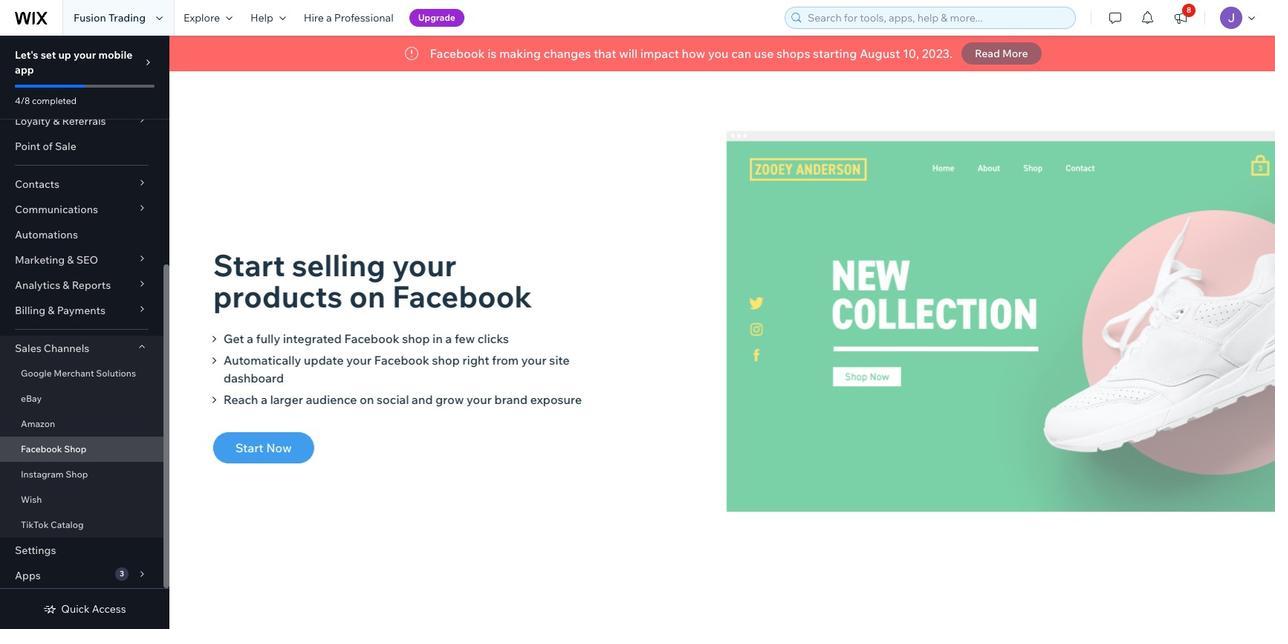 Task type: locate. For each thing, give the bounding box(es) containing it.
marketing
[[15, 253, 65, 267]]

0 vertical spatial shop
[[64, 444, 86, 455]]

of
[[43, 140, 53, 153]]

amazon
[[21, 418, 55, 430]]

automations
[[15, 228, 78, 242]]

8 button
[[1165, 0, 1197, 36]]

set
[[41, 48, 56, 62]]

channels
[[44, 342, 89, 355]]

quick access
[[61, 603, 126, 616]]

4/8
[[15, 95, 30, 106]]

contacts button
[[0, 172, 164, 197]]

google merchant solutions link
[[0, 361, 164, 386]]

& inside billing & payments "popup button"
[[48, 304, 55, 317]]

loyalty
[[15, 114, 51, 128]]

shop down the facebook shop link
[[66, 469, 88, 480]]

billing & payments button
[[0, 298, 164, 323]]

1 vertical spatial shop
[[66, 469, 88, 480]]

& for loyalty
[[53, 114, 60, 128]]

& right billing at the left
[[48, 304, 55, 317]]

amazon link
[[0, 412, 164, 437]]

&
[[53, 114, 60, 128], [67, 253, 74, 267], [63, 279, 70, 292], [48, 304, 55, 317]]

& left the seo
[[67, 253, 74, 267]]

ebay
[[21, 393, 42, 404]]

4/8 completed
[[15, 95, 77, 106]]

catalog
[[51, 520, 84, 531]]

& inside analytics & reports 'popup button'
[[63, 279, 70, 292]]

wish link
[[0, 488, 164, 513]]

tiktok catalog link
[[0, 513, 164, 538]]

shop
[[64, 444, 86, 455], [66, 469, 88, 480]]

& left reports
[[63, 279, 70, 292]]

shop for instagram shop
[[66, 469, 88, 480]]

point
[[15, 140, 40, 153]]

solutions
[[96, 368, 136, 379]]

apps
[[15, 569, 41, 583]]

8
[[1187, 5, 1192, 15]]

marketing & seo
[[15, 253, 98, 267]]

settings link
[[0, 538, 164, 563]]

instagram shop
[[21, 469, 88, 480]]

google merchant solutions
[[21, 368, 136, 379]]

facebook shop
[[21, 444, 86, 455]]

mobile
[[98, 48, 133, 62]]

referrals
[[62, 114, 106, 128]]

wish
[[21, 494, 42, 505]]

& inside loyalty & referrals dropdown button
[[53, 114, 60, 128]]

sale
[[55, 140, 76, 153]]

app
[[15, 63, 34, 77]]

shop down 'amazon' link
[[64, 444, 86, 455]]

& down completed at top left
[[53, 114, 60, 128]]

& inside marketing & seo popup button
[[67, 253, 74, 267]]

contacts
[[15, 178, 59, 191]]

up
[[58, 48, 71, 62]]



Task type: describe. For each thing, give the bounding box(es) containing it.
Search for tools, apps, help & more... field
[[803, 7, 1071, 28]]

analytics & reports
[[15, 279, 111, 292]]

hire
[[304, 11, 324, 25]]

billing
[[15, 304, 45, 317]]

communications
[[15, 203, 98, 216]]

analytics
[[15, 279, 60, 292]]

quick access button
[[43, 603, 126, 616]]

point of sale
[[15, 140, 76, 153]]

settings
[[15, 544, 56, 557]]

loyalty & referrals
[[15, 114, 106, 128]]

upgrade
[[418, 12, 455, 23]]

let's
[[15, 48, 38, 62]]

facebook
[[21, 444, 62, 455]]

google
[[21, 368, 52, 379]]

communications button
[[0, 197, 164, 222]]

sales channels button
[[0, 336, 164, 361]]

3
[[120, 569, 124, 579]]

explore
[[184, 11, 220, 25]]

sidebar element
[[0, 0, 169, 629]]

billing & payments
[[15, 304, 106, 317]]

help
[[250, 11, 273, 25]]

your
[[74, 48, 96, 62]]

professional
[[334, 11, 394, 25]]

sales
[[15, 342, 41, 355]]

& for analytics
[[63, 279, 70, 292]]

point of sale link
[[0, 134, 164, 159]]

fusion
[[74, 11, 106, 25]]

completed
[[32, 95, 77, 106]]

instagram shop link
[[0, 462, 164, 488]]

tiktok
[[21, 520, 49, 531]]

seo
[[76, 253, 98, 267]]

reports
[[72, 279, 111, 292]]

analytics & reports button
[[0, 273, 164, 298]]

a
[[326, 11, 332, 25]]

facebook shop link
[[0, 437, 164, 462]]

& for marketing
[[67, 253, 74, 267]]

let's set up your mobile app
[[15, 48, 133, 77]]

payments
[[57, 304, 106, 317]]

trading
[[108, 11, 146, 25]]

ebay link
[[0, 386, 164, 412]]

& for billing
[[48, 304, 55, 317]]

sales channels
[[15, 342, 89, 355]]

upgrade button
[[409, 9, 464, 27]]

automations link
[[0, 222, 164, 247]]

shop for facebook shop
[[64, 444, 86, 455]]

access
[[92, 603, 126, 616]]

instagram
[[21, 469, 64, 480]]

marketing & seo button
[[0, 247, 164, 273]]

tiktok catalog
[[21, 520, 84, 531]]

quick
[[61, 603, 90, 616]]

fusion trading
[[74, 11, 146, 25]]

merchant
[[54, 368, 94, 379]]

loyalty & referrals button
[[0, 109, 164, 134]]

help button
[[242, 0, 295, 36]]

hire a professional
[[304, 11, 394, 25]]

hire a professional link
[[295, 0, 403, 36]]



Task type: vqa. For each thing, say whether or not it's contained in the screenshot.
triggered associated with Weekly unique visitors
no



